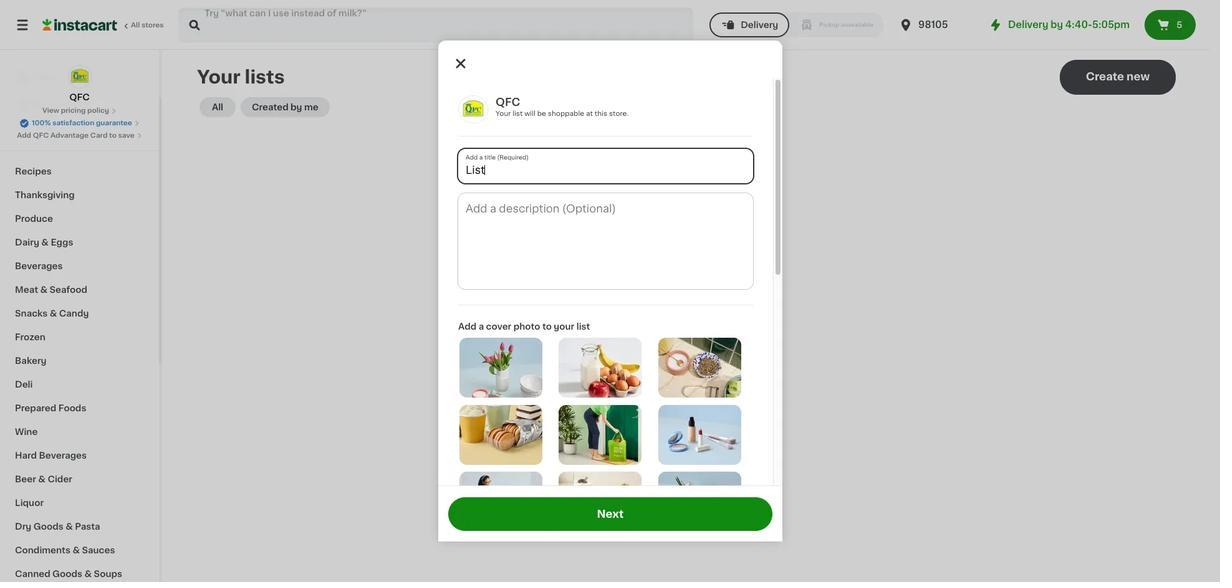 Task type: vqa. For each thing, say whether or not it's contained in the screenshot.
the top SNAP
no



Task type: describe. For each thing, give the bounding box(es) containing it.
snacks
[[15, 309, 48, 318]]

& for dairy
[[41, 238, 49, 247]]

add for add a cover photo to your list
[[458, 322, 476, 331]]

shop link
[[7, 65, 152, 90]]

pricing
[[61, 107, 86, 114]]

produce link
[[7, 207, 152, 231]]

a jar of flour, a stick of sliced butter, 3 granny smith apples, a carton of 7 eggs. image
[[559, 472, 642, 532]]

next button
[[448, 497, 772, 531]]

prepared foods link
[[7, 397, 152, 420]]

canned goods & soups
[[15, 570, 122, 579]]

create a list
[[654, 300, 719, 310]]

this
[[594, 110, 607, 117]]

dry
[[15, 523, 31, 531]]

snacks & candy
[[15, 309, 89, 318]]

recipes link
[[7, 160, 152, 183]]

be for qfc
[[537, 110, 546, 117]]

an apple, a small pitcher of milk, a banana, and a carton of 6 eggs. image
[[559, 338, 642, 398]]

shop
[[35, 73, 58, 82]]

canned goods & soups link
[[7, 562, 152, 582]]

wine link
[[7, 420, 152, 444]]

by for created
[[291, 103, 302, 112]]

lists link
[[7, 115, 152, 140]]

list_add_items dialog
[[438, 41, 782, 582]]

view pricing policy link
[[42, 106, 117, 116]]

lists
[[245, 68, 285, 86]]

100%
[[32, 120, 51, 127]]

seafood
[[50, 286, 87, 294]]

create new
[[1086, 72, 1150, 82]]

5 button
[[1145, 10, 1196, 40]]

eggs
[[51, 238, 73, 247]]

view pricing policy
[[42, 107, 109, 114]]

5
[[1177, 21, 1182, 29]]

deli
[[15, 380, 33, 389]]

buy
[[35, 98, 53, 107]]

buy it again link
[[7, 90, 152, 115]]

100% satisfaction guarantee
[[32, 120, 132, 127]]

snacks & candy link
[[7, 302, 152, 325]]

will for qfc
[[524, 110, 535, 117]]

& left soups
[[85, 570, 92, 579]]

qfc for qfc your list will be shoppable at this store.
[[495, 97, 520, 107]]

condiments & sauces link
[[7, 539, 152, 562]]

delivery by 4:40-5:05pm
[[1008, 20, 1130, 29]]

cover
[[486, 322, 511, 331]]

prepared
[[15, 404, 56, 413]]

create for create a list
[[654, 300, 691, 310]]

candy
[[59, 309, 89, 318]]

sauces
[[82, 546, 115, 555]]

list for your
[[512, 110, 522, 117]]

beer
[[15, 475, 36, 484]]

prepared foods
[[15, 404, 86, 413]]

qfc link
[[68, 65, 91, 104]]

pressed powder, foundation, lip stick, and makeup brushes. image
[[658, 405, 741, 465]]

recipes
[[15, 167, 52, 176]]

qfc your list will be shoppable at this store.
[[495, 97, 628, 117]]

stores
[[141, 22, 164, 29]]

lists you create will be saved here.
[[611, 272, 763, 281]]

dry goods & pasta link
[[7, 515, 152, 539]]

pasta
[[75, 523, 100, 531]]

meat & seafood
[[15, 286, 87, 294]]

all stores
[[131, 22, 164, 29]]

satisfaction
[[52, 120, 94, 127]]

canned
[[15, 570, 50, 579]]

condiments & sauces
[[15, 546, 115, 555]]

a woman sitting on a chair wearing headphones holding a drink in her hand with a small brown dog on the floor by her side. image
[[459, 472, 542, 532]]

0 vertical spatial your
[[197, 68, 241, 86]]

liquor
[[15, 499, 44, 508]]

frozen
[[15, 333, 45, 342]]

hard beverages
[[15, 451, 87, 460]]

create new button
[[1060, 60, 1176, 95]]

thanksgiving
[[15, 191, 75, 200]]

again
[[63, 98, 88, 107]]

& for snacks
[[50, 309, 57, 318]]

goods for canned
[[52, 570, 82, 579]]

beverages inside beverages "link"
[[15, 262, 63, 271]]

all button
[[200, 97, 236, 117]]

qfc logo image inside the list_add_items dialog
[[458, 95, 488, 124]]

98105 button
[[899, 7, 973, 42]]

an shopper setting a bag of groceries down at someone's door. image
[[559, 405, 642, 465]]

by for delivery
[[1051, 20, 1063, 29]]

created
[[252, 103, 288, 112]]

0 horizontal spatial qfc logo image
[[68, 65, 91, 89]]

all for all
[[212, 103, 223, 112]]

delivery by 4:40-5:05pm link
[[988, 17, 1130, 32]]

instacart logo image
[[42, 17, 117, 32]]

beer & cider
[[15, 475, 72, 484]]

save
[[118, 132, 135, 139]]

& for meat
[[40, 286, 47, 294]]



Task type: locate. For each thing, give the bounding box(es) containing it.
will for lists
[[683, 272, 697, 281]]

be left shoppable
[[537, 110, 546, 117]]

qfc
[[69, 93, 90, 102], [495, 97, 520, 107], [33, 132, 49, 139]]

wine
[[15, 428, 38, 436]]

qfc logo image
[[68, 65, 91, 89], [458, 95, 488, 124]]

beverages down 'dairy & eggs'
[[15, 262, 63, 271]]

add up recipes
[[17, 132, 31, 139]]

& up canned goods & soups link
[[73, 546, 80, 555]]

1 vertical spatial your
[[495, 110, 511, 117]]

your
[[554, 322, 574, 331]]

dairy & eggs link
[[7, 231, 152, 254]]

meat
[[15, 286, 38, 294]]

1 vertical spatial qfc logo image
[[458, 95, 488, 124]]

0 vertical spatial list
[[512, 110, 522, 117]]

& right meat
[[40, 286, 47, 294]]

service type group
[[710, 12, 884, 37]]

1 vertical spatial all
[[212, 103, 223, 112]]

1 vertical spatial list
[[703, 300, 719, 310]]

be inside qfc your list will be shoppable at this store.
[[537, 110, 546, 117]]

delivery for delivery by 4:40-5:05pm
[[1008, 20, 1048, 29]]

add inside dialog
[[458, 322, 476, 331]]

& left candy
[[50, 309, 57, 318]]

by left me
[[291, 103, 302, 112]]

1 horizontal spatial your
[[495, 110, 511, 117]]

list right the your
[[576, 322, 590, 331]]

your inside qfc your list will be shoppable at this store.
[[495, 110, 511, 117]]

list for a
[[703, 300, 719, 310]]

2 vertical spatial list
[[576, 322, 590, 331]]

soups
[[94, 570, 122, 579]]

1 horizontal spatial by
[[1051, 20, 1063, 29]]

0 vertical spatial be
[[537, 110, 546, 117]]

goods up condiments
[[33, 523, 63, 531]]

2 horizontal spatial list
[[703, 300, 719, 310]]

deli link
[[7, 373, 152, 397]]

it
[[55, 98, 61, 107]]

will left shoppable
[[524, 110, 535, 117]]

1 horizontal spatial lists
[[611, 272, 631, 281]]

delivery inside delivery by 4:40-5:05pm 'link'
[[1008, 20, 1048, 29]]

produce
[[15, 214, 53, 223]]

& left eggs
[[41, 238, 49, 247]]

photo
[[513, 322, 540, 331]]

goods inside canned goods & soups link
[[52, 570, 82, 579]]

hard beverages link
[[7, 444, 152, 468]]

dry goods & pasta
[[15, 523, 100, 531]]

a inside dialog
[[478, 322, 484, 331]]

& right beer
[[38, 475, 46, 484]]

delivery
[[1008, 20, 1048, 29], [741, 21, 778, 29]]

0 vertical spatial a
[[694, 300, 700, 310]]

1 vertical spatial add
[[458, 322, 476, 331]]

create down create
[[654, 300, 691, 310]]

will
[[524, 110, 535, 117], [683, 272, 697, 281]]

0 vertical spatial add
[[17, 132, 31, 139]]

a keyboard, mouse, notebook, cup of pencils, wire cable. image
[[658, 472, 741, 532]]

me
[[304, 103, 318, 112]]

1 horizontal spatial a
[[694, 300, 700, 310]]

store.
[[609, 110, 628, 117]]

0 horizontal spatial to
[[109, 132, 117, 139]]

by inside created by me button
[[291, 103, 302, 112]]

0 vertical spatial qfc logo image
[[68, 65, 91, 89]]

1 vertical spatial a
[[478, 322, 484, 331]]

list inside qfc your list will be shoppable at this store.
[[512, 110, 522, 117]]

lists
[[35, 123, 56, 132], [611, 272, 631, 281]]

shoppable
[[548, 110, 584, 117]]

100% satisfaction guarantee button
[[19, 116, 140, 128]]

5:05pm
[[1092, 20, 1130, 29]]

& left pasta
[[66, 523, 73, 531]]

Add a title (Required) text field
[[458, 149, 753, 183]]

be for lists
[[699, 272, 710, 281]]

list
[[512, 110, 522, 117], [703, 300, 719, 310], [576, 322, 590, 331]]

be left 'saved' in the right of the page
[[699, 272, 710, 281]]

0 horizontal spatial create
[[654, 300, 691, 310]]

a for add
[[478, 322, 484, 331]]

1 vertical spatial create
[[654, 300, 691, 310]]

new
[[1127, 72, 1150, 82]]

1 horizontal spatial create
[[1086, 72, 1124, 82]]

0 horizontal spatial will
[[524, 110, 535, 117]]

all
[[131, 22, 140, 29], [212, 103, 223, 112]]

list down 'saved' in the right of the page
[[703, 300, 719, 310]]

1 horizontal spatial will
[[683, 272, 697, 281]]

meat & seafood link
[[7, 278, 152, 302]]

dairy
[[15, 238, 39, 247]]

bakery link
[[7, 349, 152, 373]]

by left "4:40-"
[[1051, 20, 1063, 29]]

0 horizontal spatial qfc
[[33, 132, 49, 139]]

1 vertical spatial be
[[699, 272, 710, 281]]

0 vertical spatial all
[[131, 22, 140, 29]]

0 vertical spatial lists
[[35, 123, 56, 132]]

you
[[633, 272, 650, 281]]

advantage
[[50, 132, 89, 139]]

0 vertical spatial by
[[1051, 20, 1063, 29]]

be
[[537, 110, 546, 117], [699, 272, 710, 281]]

1 horizontal spatial to
[[542, 322, 551, 331]]

1 vertical spatial by
[[291, 103, 302, 112]]

& for beer
[[38, 475, 46, 484]]

to
[[109, 132, 117, 139], [542, 322, 551, 331]]

goods
[[33, 523, 63, 531], [52, 570, 82, 579]]

0 vertical spatial create
[[1086, 72, 1124, 82]]

1 horizontal spatial qfc logo image
[[458, 95, 488, 124]]

None search field
[[178, 7, 693, 42]]

0 horizontal spatial list
[[512, 110, 522, 117]]

hard
[[15, 451, 37, 460]]

goods inside the dry goods & pasta link
[[33, 523, 63, 531]]

a bulb of garlic, a bowl of salt, a bowl of pepper, a bowl of cut celery. image
[[658, 338, 741, 398]]

bakery
[[15, 357, 47, 365]]

0 horizontal spatial add
[[17, 132, 31, 139]]

1 vertical spatial will
[[683, 272, 697, 281]]

goods for dry
[[33, 523, 63, 531]]

qfc for qfc
[[69, 93, 90, 102]]

to inside the list_add_items dialog
[[542, 322, 551, 331]]

a left cover
[[478, 322, 484, 331]]

lists for lists
[[35, 123, 56, 132]]

2 horizontal spatial qfc
[[495, 97, 520, 107]]

0 vertical spatial goods
[[33, 523, 63, 531]]

0 horizontal spatial delivery
[[741, 21, 778, 29]]

1 vertical spatial goods
[[52, 570, 82, 579]]

delivery button
[[710, 12, 790, 37]]

liquor link
[[7, 491, 152, 515]]

add
[[17, 132, 31, 139], [458, 322, 476, 331]]

delivery for delivery
[[741, 21, 778, 29]]

to for your
[[542, 322, 551, 331]]

created by me
[[252, 103, 318, 112]]

4:40-
[[1065, 20, 1092, 29]]

0 horizontal spatial lists
[[35, 123, 56, 132]]

a down lists you create will be saved here.
[[694, 300, 700, 310]]

0 horizontal spatial your
[[197, 68, 241, 86]]

saved
[[712, 272, 738, 281]]

0 horizontal spatial a
[[478, 322, 484, 331]]

lists down view
[[35, 123, 56, 132]]

0 vertical spatial beverages
[[15, 262, 63, 271]]

next
[[597, 509, 624, 519]]

0 horizontal spatial all
[[131, 22, 140, 29]]

1 horizontal spatial delivery
[[1008, 20, 1048, 29]]

goods down the condiments & sauces
[[52, 570, 82, 579]]

policy
[[87, 107, 109, 114]]

a for create
[[694, 300, 700, 310]]

beer & cider link
[[7, 468, 152, 491]]

beverages
[[15, 262, 63, 271], [39, 451, 87, 460]]

lists left you
[[611, 272, 631, 281]]

1 horizontal spatial qfc
[[69, 93, 90, 102]]

qfc inside qfc your list will be shoppable at this store.
[[495, 97, 520, 107]]

to for save
[[109, 132, 117, 139]]

1 vertical spatial lists
[[611, 272, 631, 281]]

all inside button
[[212, 103, 223, 112]]

created by me button
[[241, 97, 330, 117]]

condiments
[[15, 546, 70, 555]]

guarantee
[[96, 120, 132, 127]]

0 horizontal spatial by
[[291, 103, 302, 112]]

will inside qfc your list will be shoppable at this store.
[[524, 110, 535, 117]]

add for add qfc advantage card to save
[[17, 132, 31, 139]]

a small white vase of pink tulips, a stack of 3 white bowls, and a rolled napkin. image
[[459, 338, 542, 398]]

a bar of chocolate cut in half, a yellow pint of white ice cream, a green pint of white ice cream, an open pack of cookies, and a stack of ice cream sandwiches. image
[[459, 405, 542, 465]]

all stores link
[[42, 7, 165, 42]]

here.
[[741, 272, 763, 281]]

beverages up cider on the left bottom
[[39, 451, 87, 460]]

0 horizontal spatial be
[[537, 110, 546, 117]]

card
[[90, 132, 108, 139]]

0 vertical spatial to
[[109, 132, 117, 139]]

1 horizontal spatial add
[[458, 322, 476, 331]]

create a list link
[[654, 298, 719, 312]]

thanksgiving link
[[7, 183, 152, 207]]

0 vertical spatial will
[[524, 110, 535, 117]]

1 horizontal spatial list
[[576, 322, 590, 331]]

frozen link
[[7, 325, 152, 349]]

all left "stores"
[[131, 22, 140, 29]]

add qfc advantage card to save
[[17, 132, 135, 139]]

add a cover photo to your list
[[458, 322, 590, 331]]

add left cover
[[458, 322, 476, 331]]

1 horizontal spatial be
[[699, 272, 710, 281]]

98105
[[919, 20, 948, 29]]

foods
[[58, 404, 86, 413]]

delivery inside delivery button
[[741, 21, 778, 29]]

1 vertical spatial to
[[542, 322, 551, 331]]

buy it again
[[35, 98, 88, 107]]

beverages link
[[7, 254, 152, 278]]

beverages inside hard beverages link
[[39, 451, 87, 460]]

& for condiments
[[73, 546, 80, 555]]

1 vertical spatial beverages
[[39, 451, 87, 460]]

create left new at right
[[1086, 72, 1124, 82]]

create inside button
[[1086, 72, 1124, 82]]

None text field
[[458, 193, 753, 289]]

lists for lists you create will be saved here.
[[611, 272, 631, 281]]

1 horizontal spatial all
[[212, 103, 223, 112]]

your lists
[[197, 68, 285, 86]]

at
[[586, 110, 593, 117]]

all for all stores
[[131, 22, 140, 29]]

by inside delivery by 4:40-5:05pm 'link'
[[1051, 20, 1063, 29]]

list left shoppable
[[512, 110, 522, 117]]

create
[[652, 272, 680, 281]]

add qfc advantage card to save link
[[17, 131, 142, 141]]

view
[[42, 107, 59, 114]]

to left the your
[[542, 322, 551, 331]]

none text field inside the list_add_items dialog
[[458, 193, 753, 289]]

dairy & eggs
[[15, 238, 73, 247]]

by
[[1051, 20, 1063, 29], [291, 103, 302, 112]]

create for create new
[[1086, 72, 1124, 82]]

all down your lists
[[212, 103, 223, 112]]

to down guarantee
[[109, 132, 117, 139]]

will right create
[[683, 272, 697, 281]]



